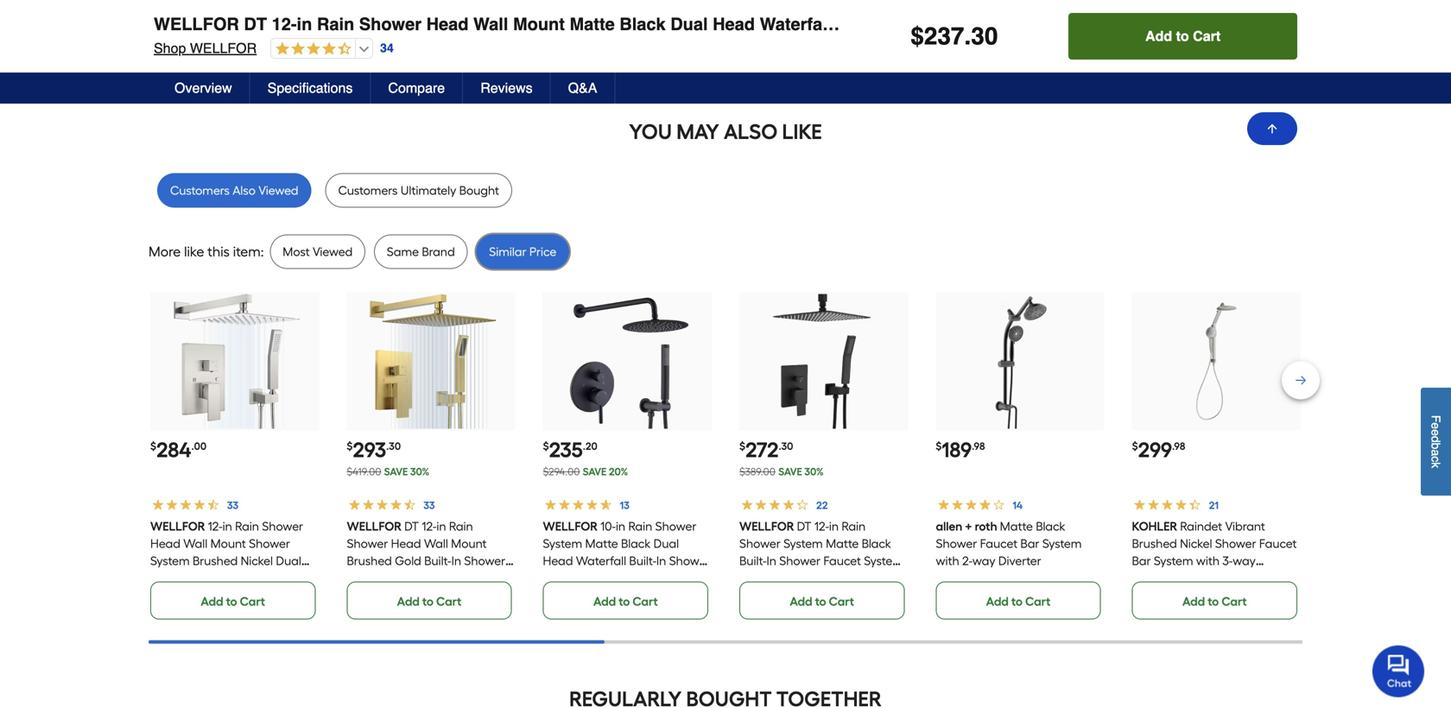 Task type: vqa. For each thing, say whether or not it's contained in the screenshot.
E
yes



Task type: describe. For each thing, give the bounding box(es) containing it.
same brand
[[387, 245, 455, 259]]

way inside 10-in rain shower system matte black dual head waterfall built-in shower faucet system with 2-way diverter valve included
[[662, 571, 685, 586]]

roth
[[975, 519, 997, 534]]

rain inside 10-in rain shower system matte black dual head waterfall built-in shower faucet system with 2-way diverter valve included
[[628, 519, 653, 534]]

d
[[1429, 436, 1443, 443]]

$294.00
[[543, 466, 580, 478]]

2 horizontal spatial wall
[[473, 14, 508, 34]]

dt 12-in rain shower head wall mount brushed gold built-in shower faucet system with 2-way diverter valve included
[[347, 519, 505, 603]]

wellfor dt 12-in rain shower head wall mount matte black dual head waterfall built-in shower faucet system with 2-way diverter valve included
[[154, 14, 1377, 34]]

built- inside 10-in rain shower system matte black dual head waterfall built-in shower faucet system with 2-way diverter valve included
[[629, 554, 657, 568]]

in inside 12-in rain shower head wall mount shower system brushed nickel dual head waterfall built-in shower faucet system with 2-way diverter valve included
[[264, 571, 274, 586]]

$ 189 .98
[[936, 438, 985, 463]]

in inside 10-in rain shower system matte black dual head waterfall built-in shower faucet system with 2-way diverter valve included
[[616, 519, 626, 534]]

similar price
[[489, 245, 556, 259]]

system inside raindet vibrant brushed nickel shower faucet bar system with 3-way diverter
[[1154, 554, 1193, 568]]

dual for black
[[670, 14, 708, 34]]

to for 189 list item
[[1011, 594, 1023, 609]]

head inside 10-in rain shower system matte black dual head waterfall built-in shower faucet system with 2-way diverter valve included
[[543, 554, 573, 568]]

in inside dt 12-in rain shower head wall mount brushed gold built-in shower faucet system with 2-way diverter valve included
[[451, 554, 461, 568]]

cart inside 189 list item
[[1025, 594, 1051, 609]]

add to cart inside button
[[1145, 28, 1221, 44]]

3-
[[1223, 554, 1233, 568]]

a
[[1429, 450, 1443, 456]]

235
[[549, 438, 583, 463]]

diverter inside dt 12-in rain shower head wall mount brushed gold built-in shower faucet system with 2-way diverter valve included
[[347, 588, 390, 603]]

299
[[1138, 438, 1172, 463]]

wellfor up shop wellfor
[[154, 14, 239, 34]]

faucet inside dt 12-in rain shower head wall mount brushed gold built-in shower faucet system with 2-way diverter valve included
[[347, 571, 384, 586]]

12- inside 12-in rain shower head wall mount shower system brushed nickel dual head waterfall built-in shower faucet system with 2-way diverter valve included
[[208, 519, 223, 534]]

272
[[745, 438, 779, 463]]

add to cart link for dt 12-in rain shower system matte black built-in shower faucet system with 2-way diverter valve included
[[739, 582, 905, 620]]

b
[[1429, 443, 1443, 450]]

$ for 299
[[1132, 440, 1138, 453]]

add inside 189 list item
[[986, 594, 1009, 609]]

add to cart for 272 list item
[[790, 594, 854, 609]]

$ for 235
[[543, 440, 549, 453]]

12- inside dt 12-in rain shower head wall mount brushed gold built-in shower faucet system with 2-way diverter valve included
[[422, 519, 436, 534]]

cart inside 272 list item
[[829, 594, 854, 609]]

wellfor up "overview"
[[190, 40, 257, 56]]

add to cart for 189 list item
[[986, 594, 1051, 609]]

wall inside dt 12-in rain shower head wall mount brushed gold built-in shower faucet system with 2-way diverter valve included
[[424, 536, 448, 551]]

in inside 10-in rain shower system matte black dual head waterfall built-in shower faucet system with 2-way diverter valve included
[[656, 554, 666, 568]]

$ 272 .30
[[739, 438, 793, 463]]

valve inside dt 12-in rain shower head wall mount brushed gold built-in shower faucet system with 2-way diverter valve included
[[393, 588, 422, 603]]

more like this item :
[[149, 244, 264, 260]]

like
[[184, 244, 204, 260]]

similar
[[489, 245, 526, 259]]

rain inside 12-in rain shower head wall mount shower system brushed nickel dual head waterfall built-in shower faucet system with 2-way diverter valve included
[[235, 519, 259, 534]]

12- inside dt 12-in rain shower system matte black built-in shower faucet system with 2-way diverter valve included
[[814, 519, 829, 534]]

12-in rain shower head wall mount shower system brushed nickel dual head waterfall built-in shower faucet system with 2-way diverter valve included
[[150, 519, 318, 620]]

black inside dt 12-in rain shower system matte black built-in shower faucet system with 2-way diverter valve included
[[862, 536, 891, 551]]

to for second the add to cart list item from right
[[1011, 44, 1023, 59]]

$ 293 .30
[[347, 438, 401, 463]]

brushed inside raindet vibrant brushed nickel shower faucet bar system with 3-way diverter
[[1132, 536, 1177, 551]]

.
[[964, 22, 971, 50]]

chat invite button image
[[1372, 645, 1425, 697]]

add to cart for third the add to cart list item from the right
[[201, 44, 265, 59]]

2 add to cart list item from the left
[[936, 0, 1104, 70]]

bar inside raindet vibrant brushed nickel shower faucet bar system with 3-way diverter
[[1132, 554, 1151, 568]]

rain inside dt 12-in rain shower head wall mount brushed gold built-in shower faucet system with 2-way diverter valve included
[[449, 519, 473, 534]]

nickel inside raindet vibrant brushed nickel shower faucet bar system with 3-way diverter
[[1180, 536, 1212, 551]]

dual inside 10-in rain shower system matte black dual head waterfall built-in shower faucet system with 2-way diverter valve included
[[654, 536, 679, 551]]

add inside add to cart button
[[1145, 28, 1172, 44]]

price
[[529, 245, 556, 259]]

valve inside dt 12-in rain shower system matte black built-in shower faucet system with 2-way diverter valve included
[[848, 571, 877, 586]]

in inside dt 12-in rain shower head wall mount brushed gold built-in shower faucet system with 2-way diverter valve included
[[436, 519, 446, 534]]

black inside 10-in rain shower system matte black dual head waterfall built-in shower faucet system with 2-way diverter valve included
[[621, 536, 651, 551]]

diverter inside 10-in rain shower system matte black dual head waterfall built-in shower faucet system with 2-way diverter valve included
[[543, 588, 586, 603]]

built- inside 12-in rain shower head wall mount shower system brushed nickel dual head waterfall built-in shower faucet system with 2-way diverter valve included
[[237, 571, 264, 586]]

included inside 10-in rain shower system matte black dual head waterfall built-in shower faucet system with 2-way diverter valve included
[[621, 588, 669, 603]]

head inside dt 12-in rain shower head wall mount brushed gold built-in shower faucet system with 2-way diverter valve included
[[391, 536, 421, 551]]

$294.00 save 20%
[[543, 466, 628, 478]]

to for third the add to cart list item from the right
[[226, 44, 237, 59]]

specifications
[[267, 80, 353, 96]]

overview button
[[157, 73, 250, 104]]

189
[[942, 438, 972, 463]]

faucet inside dt 12-in rain shower system matte black built-in shower faucet system with 2-way diverter valve included
[[823, 554, 861, 568]]

to for 284 list item
[[226, 594, 237, 609]]

way inside the matte black shower faucet bar system with 2-way diverter
[[972, 554, 995, 568]]

faucet inside 12-in rain shower head wall mount shower system brushed nickel dual head waterfall built-in shower faucet system with 2-way diverter valve included
[[150, 588, 188, 603]]

allen + roth
[[936, 519, 997, 534]]

10-in rain shower system matte black dual head waterfall built-in shower faucet system with 2-way diverter valve included
[[543, 519, 711, 603]]

way inside dt 12-in rain shower head wall mount brushed gold built-in shower faucet system with 2-way diverter valve included
[[466, 571, 489, 586]]

299 list item
[[1132, 292, 1301, 620]]

wellfor 12-in rain shower head wall mount shower system brushed nickel dual head waterfall built-in shower faucet system with 2-way diverter valve included image
[[167, 294, 302, 429]]

brand
[[422, 245, 455, 259]]

in inside 12-in rain shower head wall mount shower system brushed nickel dual head waterfall built-in shower faucet system with 2-way diverter valve included
[[223, 519, 232, 534]]

.20
[[583, 440, 597, 453]]

shower inside raindet vibrant brushed nickel shower faucet bar system with 3-way diverter
[[1215, 536, 1256, 551]]

f
[[1429, 415, 1443, 423]]

add inside 299 list item
[[1182, 594, 1205, 609]]

cart inside "293" list item
[[436, 594, 462, 609]]

1 horizontal spatial viewed
[[313, 245, 353, 259]]

wellfor 10-in rain shower system matte black dual head waterfall built-in shower faucet system with 2-way diverter valve included image
[[560, 294, 695, 429]]

way inside dt 12-in rain shower system matte black built-in shower faucet system with 2-way diverter valve included
[[776, 571, 799, 586]]

mount inside dt 12-in rain shower head wall mount brushed gold built-in shower faucet system with 2-way diverter valve included
[[451, 536, 486, 551]]

30% for 272
[[804, 466, 824, 478]]

in inside dt 12-in rain shower system matte black built-in shower faucet system with 2-way diverter valve included
[[829, 519, 839, 534]]

1 add to cart list item from the left
[[150, 0, 319, 70]]

237
[[924, 22, 964, 50]]

$389.00
[[739, 466, 776, 478]]

faucet inside raindet vibrant brushed nickel shower faucet bar system with 3-way diverter
[[1259, 536, 1297, 551]]

mount inside 12-in rain shower head wall mount shower system brushed nickel dual head waterfall built-in shower faucet system with 2-way diverter valve included
[[210, 536, 246, 551]]

system inside dt 12-in rain shower head wall mount brushed gold built-in shower faucet system with 2-way diverter valve included
[[387, 571, 427, 586]]

valve inside 12-in rain shower head wall mount shower system brushed nickel dual head waterfall built-in shower faucet system with 2-way diverter valve included
[[196, 606, 226, 620]]

2- inside 12-in rain shower head wall mount shower system brushed nickel dual head waterfall built-in shower faucet system with 2-way diverter valve included
[[259, 588, 270, 603]]

$ for 284
[[150, 440, 156, 453]]

284 list item
[[150, 292, 319, 620]]

add inside 272 list item
[[790, 594, 812, 609]]

293
[[353, 438, 386, 463]]

dt for 293
[[404, 519, 419, 534]]

cart inside 299 list item
[[1222, 594, 1247, 609]]

add inside 235 list item
[[593, 594, 616, 609]]

you
[[629, 119, 672, 144]]

black inside the matte black shower faucet bar system with 2-way diverter
[[1036, 519, 1065, 534]]

to for 235 list item
[[619, 594, 630, 609]]

gold
[[395, 554, 421, 568]]

add to cart for "293" list item
[[397, 594, 462, 609]]

arrow up image
[[1265, 122, 1279, 136]]

10-
[[601, 519, 616, 534]]

add to cart button
[[1069, 13, 1297, 60]]

brushed inside dt 12-in rain shower head wall mount brushed gold built-in shower faucet system with 2-way diverter valve included
[[347, 554, 392, 568]]

diverter inside raindet vibrant brushed nickel shower faucet bar system with 3-way diverter
[[1132, 571, 1175, 586]]

4.4 stars image
[[271, 41, 352, 57]]

you may also like
[[629, 119, 822, 144]]

matte black shower faucet bar system with 2-way diverter
[[936, 519, 1082, 568]]

specifications button
[[250, 73, 371, 104]]

rain inside dt 12-in rain shower system matte black built-in shower faucet system with 2-way diverter valve included
[[842, 519, 866, 534]]

reviews
[[480, 80, 533, 96]]

compare
[[388, 80, 445, 96]]

shop
[[154, 40, 186, 56]]

add to cart link for raindet vibrant brushed nickel shower faucet bar system with 3-way diverter
[[1132, 582, 1297, 620]]

built- inside dt 12-in rain shower head wall mount brushed gold built-in shower faucet system with 2-way diverter valve included
[[424, 554, 451, 568]]

allen
[[936, 519, 962, 534]]

20%
[[609, 466, 628, 478]]

cart inside 284 list item
[[240, 594, 265, 609]]

:
[[261, 244, 264, 260]]

diverter inside the matte black shower faucet bar system with 2-way diverter
[[998, 554, 1041, 568]]



Task type: locate. For each thing, give the bounding box(es) containing it.
wellfor inside 272 list item
[[739, 519, 794, 534]]

0 horizontal spatial mount
[[210, 536, 246, 551]]

$ for 237
[[911, 22, 924, 50]]

diverter inside dt 12-in rain shower system matte black built-in shower faucet system with 2-way diverter valve included
[[802, 571, 845, 586]]

1 horizontal spatial also
[[724, 119, 778, 144]]

with
[[1095, 14, 1130, 34], [936, 554, 959, 568], [1196, 554, 1220, 568], [429, 571, 453, 586], [626, 571, 649, 586], [739, 571, 763, 586], [233, 588, 257, 603]]

most
[[283, 245, 310, 259]]

0 vertical spatial viewed
[[258, 183, 298, 198]]

0 horizontal spatial .30
[[386, 440, 401, 453]]

included inside dt 12-in rain shower head wall mount brushed gold built-in shower faucet system with 2-way diverter valve included
[[425, 588, 472, 603]]

2 vertical spatial waterfall
[[183, 571, 234, 586]]

2 30% from the left
[[804, 466, 824, 478]]

to for 272 list item
[[815, 594, 826, 609]]

3 save from the left
[[778, 466, 802, 478]]

2 horizontal spatial save
[[778, 466, 802, 478]]

bar inside the matte black shower faucet bar system with 2-way diverter
[[1020, 536, 1039, 551]]

2- inside dt 12-in rain shower head wall mount brushed gold built-in shower faucet system with 2-way diverter valve included
[[456, 571, 466, 586]]

$ 237 . 30
[[911, 22, 998, 50]]

1 horizontal spatial waterfall
[[576, 554, 626, 568]]

f e e d b a c k
[[1429, 415, 1443, 468]]

shower
[[359, 14, 422, 34], [901, 14, 964, 34], [262, 519, 303, 534], [655, 519, 697, 534], [249, 536, 290, 551], [347, 536, 388, 551], [739, 536, 781, 551], [936, 536, 977, 551], [1215, 536, 1256, 551], [464, 554, 505, 568], [669, 554, 711, 568], [779, 554, 821, 568], [277, 571, 318, 586]]

system
[[1029, 14, 1090, 34], [543, 536, 582, 551], [783, 536, 823, 551], [1042, 536, 1082, 551], [150, 554, 190, 568], [864, 554, 903, 568], [1154, 554, 1193, 568], [387, 571, 427, 586], [583, 571, 623, 586], [191, 588, 230, 603]]

matte inside dt 12-in rain shower system matte black built-in shower faucet system with 2-way diverter valve included
[[826, 536, 859, 551]]

dt for 272
[[797, 519, 811, 534]]

customers
[[170, 183, 230, 198], [338, 183, 398, 198]]

$ up allen at the bottom right of the page
[[936, 440, 942, 453]]

overview
[[174, 80, 232, 96]]

f e e d b a c k button
[[1421, 388, 1451, 496]]

nickel
[[1180, 536, 1212, 551], [241, 554, 273, 568]]

e up the d
[[1429, 423, 1443, 429]]

raindet vibrant brushed nickel shower faucet bar system with 3-way diverter
[[1132, 519, 1297, 586]]

wall
[[473, 14, 508, 34], [183, 536, 207, 551], [424, 536, 448, 551]]

save inside "293" list item
[[384, 466, 408, 478]]

0 horizontal spatial nickel
[[241, 554, 273, 568]]

1 horizontal spatial 30%
[[804, 466, 824, 478]]

valve inside 10-in rain shower system matte black dual head waterfall built-in shower faucet system with 2-way diverter valve included
[[589, 588, 618, 603]]

viewed right "most"
[[313, 245, 353, 259]]

34
[[380, 41, 394, 55]]

list item
[[347, 0, 515, 70]]

235 list item
[[543, 292, 712, 620]]

shower inside the matte black shower faucet bar system with 2-way diverter
[[936, 536, 977, 551]]

0 horizontal spatial customers
[[170, 183, 230, 198]]

2 .30 from the left
[[779, 440, 793, 453]]

to inside button
[[1176, 28, 1189, 44]]

wellfor inside 235 list item
[[543, 519, 598, 534]]

rain
[[317, 14, 354, 34], [235, 519, 259, 534], [449, 519, 473, 534], [628, 519, 653, 534], [842, 519, 866, 534]]

in
[[297, 14, 312, 34], [223, 519, 232, 534], [436, 519, 446, 534], [616, 519, 626, 534], [829, 519, 839, 534]]

to for 299 list item
[[1208, 594, 1219, 609]]

with inside 10-in rain shower system matte black dual head waterfall built-in shower faucet system with 2-way diverter valve included
[[626, 571, 649, 586]]

save down $ 293 .30
[[384, 466, 408, 478]]

customers also viewed
[[170, 183, 298, 198]]

included inside dt 12-in rain shower system matte black built-in shower faucet system with 2-way diverter valve included
[[739, 588, 787, 603]]

2 vertical spatial dual
[[276, 554, 301, 568]]

189 list item
[[936, 292, 1104, 620]]

1 vertical spatial nickel
[[241, 554, 273, 568]]

most viewed
[[283, 245, 353, 259]]

1 30% from the left
[[410, 466, 429, 478]]

viewed
[[258, 183, 298, 198], [313, 245, 353, 259]]

diverter inside 12-in rain shower head wall mount shower system brushed nickel dual head waterfall built-in shower faucet system with 2-way diverter valve included
[[150, 606, 193, 620]]

this
[[207, 244, 230, 260]]

1 vertical spatial also
[[233, 183, 256, 198]]

to inside 235 list item
[[619, 594, 630, 609]]

faucet inside 10-in rain shower system matte black dual head waterfall built-in shower faucet system with 2-way diverter valve included
[[543, 571, 581, 586]]

1 horizontal spatial nickel
[[1180, 536, 1212, 551]]

$ 235 .20
[[543, 438, 597, 463]]

vibrant
[[1225, 519, 1265, 534]]

$ up $389.00
[[739, 440, 745, 453]]

0 horizontal spatial save
[[384, 466, 408, 478]]

2 .98 from the left
[[1172, 440, 1185, 453]]

.00
[[191, 440, 207, 453]]

q&a
[[568, 80, 597, 96]]

1 horizontal spatial .30
[[779, 440, 793, 453]]

30
[[971, 22, 998, 50]]

add to cart link inside 284 list item
[[150, 582, 316, 620]]

2 customers from the left
[[338, 183, 398, 198]]

2- inside dt 12-in rain shower system matte black built-in shower faucet system with 2-way diverter valve included
[[766, 571, 776, 586]]

0 vertical spatial nickel
[[1180, 536, 1212, 551]]

wellfor inside "293" list item
[[347, 519, 402, 534]]

dt up gold
[[404, 519, 419, 534]]

waterfall inside 10-in rain shower system matte black dual head waterfall built-in shower faucet system with 2-way diverter valve included
[[576, 554, 626, 568]]

0 vertical spatial bar
[[1020, 536, 1039, 551]]

bar
[[1020, 536, 1039, 551], [1132, 554, 1151, 568]]

wellfor for dt 12-in rain shower head wall mount brushed gold built-in shower faucet system with 2-way diverter valve included
[[347, 519, 402, 534]]

1 .30 from the left
[[386, 440, 401, 453]]

head
[[426, 14, 469, 34], [713, 14, 755, 34], [150, 536, 180, 551], [391, 536, 421, 551], [543, 554, 573, 568], [150, 571, 180, 586]]

cart
[[1193, 28, 1221, 44], [240, 44, 265, 59], [1025, 44, 1051, 59], [1222, 44, 1247, 59], [240, 594, 265, 609], [436, 594, 462, 609], [633, 594, 658, 609], [829, 594, 854, 609], [1025, 594, 1051, 609], [1222, 594, 1247, 609]]

.98 up raindet
[[1172, 440, 1185, 453]]

to inside 189 list item
[[1011, 594, 1023, 609]]

with inside dt 12-in rain shower system matte black built-in shower faucet system with 2-way diverter valve included
[[739, 571, 763, 586]]

30% for 293
[[410, 466, 429, 478]]

diverter
[[1187, 14, 1252, 34], [998, 554, 1041, 568], [802, 571, 845, 586], [1132, 571, 1175, 586], [347, 588, 390, 603], [543, 588, 586, 603], [150, 606, 193, 620]]

dt inside dt 12-in rain shower system matte black built-in shower faucet system with 2-way diverter valve included
[[797, 519, 811, 534]]

0 horizontal spatial brushed
[[193, 554, 238, 568]]

add to cart inside 299 list item
[[1182, 594, 1247, 609]]

293 list item
[[347, 292, 515, 620]]

wellfor up gold
[[347, 519, 402, 534]]

reviews button
[[463, 73, 551, 104]]

$ for 293
[[347, 440, 353, 453]]

1 horizontal spatial .98
[[1172, 440, 1185, 453]]

customers ultimately bought
[[338, 183, 499, 198]]

2- inside the matte black shower faucet bar system with 2-way diverter
[[962, 554, 972, 568]]

0 horizontal spatial .98
[[972, 440, 985, 453]]

add to cart for 235 list item
[[593, 594, 658, 609]]

cart inside button
[[1193, 28, 1221, 44]]

wellfor dt 12-in rain shower system matte black built-in shower faucet system with 2-way diverter valve included image
[[756, 294, 891, 429]]

nickel inside 12-in rain shower head wall mount shower system brushed nickel dual head waterfall built-in shower faucet system with 2-way diverter valve included
[[241, 554, 273, 568]]

q&a button
[[551, 73, 615, 104]]

add to cart link for 12-in rain shower head wall mount shower system brushed nickel dual head waterfall built-in shower faucet system with 2-way diverter valve included
[[150, 582, 316, 620]]

add to cart link inside 299 list item
[[1132, 582, 1297, 620]]

to inside 284 list item
[[226, 594, 237, 609]]

e up b
[[1429, 429, 1443, 436]]

add to cart for 299 list item
[[1182, 594, 1247, 609]]

$ up the "$294.00" at the bottom of the page
[[543, 440, 549, 453]]

$389.00 save 30%
[[739, 466, 824, 478]]

$ inside $ 299 .98
[[1132, 440, 1138, 453]]

waterfall inside 12-in rain shower head wall mount shower system brushed nickel dual head waterfall built-in shower faucet system with 2-way diverter valve included
[[183, 571, 234, 586]]

faucet
[[968, 14, 1024, 34], [980, 536, 1017, 551], [1259, 536, 1297, 551], [823, 554, 861, 568], [347, 571, 384, 586], [543, 571, 581, 586], [150, 588, 188, 603]]

1 vertical spatial waterfall
[[576, 554, 626, 568]]

272 list item
[[739, 292, 908, 620]]

save for 293
[[384, 466, 408, 478]]

compare button
[[371, 73, 463, 104]]

brushed inside 12-in rain shower head wall mount shower system brushed nickel dual head waterfall built-in shower faucet system with 2-way diverter valve included
[[193, 554, 238, 568]]

wellfor for 12-in rain shower head wall mount shower system brushed nickel dual head waterfall built-in shower faucet system with 2-way diverter valve included
[[150, 519, 205, 534]]

$ left .00
[[150, 440, 156, 453]]

dt 12-in rain shower system matte black built-in shower faucet system with 2-way diverter valve included
[[739, 519, 903, 603]]

$ inside $ 293 .30
[[347, 440, 353, 453]]

faucet inside the matte black shower faucet bar system with 2-way diverter
[[980, 536, 1017, 551]]

$ for 189
[[936, 440, 942, 453]]

add to cart list item
[[150, 0, 319, 70], [936, 0, 1104, 70], [1132, 0, 1301, 70]]

0 horizontal spatial dt
[[244, 14, 267, 34]]

dual
[[670, 14, 708, 34], [654, 536, 679, 551], [276, 554, 301, 568]]

brushed
[[1132, 536, 1177, 551], [193, 554, 238, 568], [347, 554, 392, 568]]

waterfall
[[760, 14, 832, 34], [576, 554, 626, 568], [183, 571, 234, 586]]

customers for customers ultimately bought
[[338, 183, 398, 198]]

add to cart link
[[150, 32, 316, 70], [936, 32, 1101, 70], [1132, 32, 1297, 70], [150, 582, 316, 620], [347, 582, 512, 620], [543, 582, 708, 620], [739, 582, 905, 620], [936, 582, 1101, 620], [1132, 582, 1297, 620]]

same
[[387, 245, 419, 259]]

kohler
[[1132, 519, 1178, 534]]

.30 up $389.00 save 30% at right bottom
[[779, 440, 793, 453]]

1 horizontal spatial wall
[[424, 536, 448, 551]]

wellfor
[[154, 14, 239, 34], [190, 40, 257, 56], [150, 519, 205, 534], [347, 519, 402, 534], [543, 519, 598, 534], [739, 519, 794, 534]]

c
[[1429, 456, 1443, 462]]

with inside raindet vibrant brushed nickel shower faucet bar system with 3-way diverter
[[1196, 554, 1220, 568]]

also left like
[[724, 119, 778, 144]]

1 horizontal spatial bar
[[1132, 554, 1151, 568]]

built- inside dt 12-in rain shower system matte black built-in shower faucet system with 2-way diverter valve included
[[739, 554, 767, 568]]

in
[[881, 14, 896, 34], [451, 554, 461, 568], [656, 554, 666, 568], [767, 554, 776, 568], [264, 571, 274, 586]]

add to cart for second the add to cart list item from right
[[986, 44, 1051, 59]]

0 horizontal spatial 30%
[[410, 466, 429, 478]]

wellfor down $ 284 .00
[[150, 519, 205, 534]]

with inside the matte black shower faucet bar system with 2-way diverter
[[936, 554, 959, 568]]

system inside the matte black shower faucet bar system with 2-way diverter
[[1042, 536, 1082, 551]]

1 vertical spatial dual
[[654, 536, 679, 551]]

$419.00 save 30%
[[347, 466, 429, 478]]

1 save from the left
[[384, 466, 408, 478]]

matte inside the matte black shower faucet bar system with 2-way diverter
[[1000, 519, 1033, 534]]

raindet
[[1180, 519, 1222, 534]]

.98 for 299
[[1172, 440, 1185, 453]]

matte inside 10-in rain shower system matte black dual head waterfall built-in shower faucet system with 2-way diverter valve included
[[585, 536, 618, 551]]

1 vertical spatial bar
[[1132, 554, 1151, 568]]

0 vertical spatial dual
[[670, 14, 708, 34]]

wellfor down $389.00
[[739, 519, 794, 534]]

1 customers from the left
[[170, 183, 230, 198]]

dt down $389.00 save 30% at right bottom
[[797, 519, 811, 534]]

$ up $419.00
[[347, 440, 353, 453]]

included
[[1306, 14, 1377, 34], [425, 588, 472, 603], [621, 588, 669, 603], [739, 588, 787, 603], [229, 606, 276, 620]]

valve
[[1257, 14, 1301, 34], [848, 571, 877, 586], [393, 588, 422, 603], [589, 588, 618, 603], [196, 606, 226, 620]]

like
[[782, 119, 822, 144]]

$ inside $ 284 .00
[[150, 440, 156, 453]]

2 horizontal spatial mount
[[513, 14, 565, 34]]

add to cart for 3rd the add to cart list item
[[1182, 44, 1247, 59]]

waterfall for nickel
[[183, 571, 234, 586]]

viewed up ":"
[[258, 183, 298, 198]]

+
[[965, 519, 972, 534]]

save down $ 272 .30
[[778, 466, 802, 478]]

customers up like
[[170, 183, 230, 198]]

add to cart link inside 189 list item
[[936, 582, 1101, 620]]

with inside dt 12-in rain shower head wall mount brushed gold built-in shower faucet system with 2-way diverter valve included
[[429, 571, 453, 586]]

$419.00
[[347, 466, 381, 478]]

add to cart link inside 235 list item
[[543, 582, 708, 620]]

wall inside 12-in rain shower head wall mount shower system brushed nickel dual head waterfall built-in shower faucet system with 2-way diverter valve included
[[183, 536, 207, 551]]

customers left ultimately
[[338, 183, 398, 198]]

.30 inside $ 272 .30
[[779, 440, 793, 453]]

$ left .
[[911, 22, 924, 50]]

way inside 12-in rain shower head wall mount shower system brushed nickel dual head waterfall built-in shower faucet system with 2-way diverter valve included
[[270, 588, 293, 603]]

30% right $419.00
[[410, 466, 429, 478]]

add to cart link for matte black shower faucet bar system with 2-way diverter
[[936, 582, 1101, 620]]

2 save from the left
[[583, 466, 607, 478]]

add
[[1145, 28, 1172, 44], [201, 44, 223, 59], [986, 44, 1009, 59], [1182, 44, 1205, 59], [201, 594, 223, 609], [397, 594, 420, 609], [593, 594, 616, 609], [790, 594, 812, 609], [986, 594, 1009, 609], [1182, 594, 1205, 609]]

1 horizontal spatial save
[[583, 466, 607, 478]]

$ up kohler
[[1132, 440, 1138, 453]]

12-
[[272, 14, 297, 34], [208, 519, 223, 534], [422, 519, 436, 534], [814, 519, 829, 534]]

0 horizontal spatial bar
[[1020, 536, 1039, 551]]

save for 272
[[778, 466, 802, 478]]

1 horizontal spatial dt
[[404, 519, 419, 534]]

k
[[1429, 462, 1443, 468]]

way inside raindet vibrant brushed nickel shower faucet bar system with 3-way diverter
[[1233, 554, 1256, 568]]

3 add to cart list item from the left
[[1132, 0, 1301, 70]]

$ inside the $ 189 .98
[[936, 440, 942, 453]]

regularly bought together heading
[[149, 682, 1303, 708]]

cart inside 235 list item
[[633, 594, 658, 609]]

0 horizontal spatial add to cart list item
[[150, 0, 319, 70]]

$ for 272
[[739, 440, 745, 453]]

2 horizontal spatial waterfall
[[760, 14, 832, 34]]

to for 3rd the add to cart list item
[[1208, 44, 1219, 59]]

ultimately
[[401, 183, 456, 198]]

waterfall for black
[[760, 14, 832, 34]]

.30 for 272
[[779, 440, 793, 453]]

wellfor for 10-in rain shower system matte black dual head waterfall built-in shower faucet system with 2-way diverter valve included
[[543, 519, 598, 534]]

more
[[149, 244, 181, 260]]

also
[[724, 119, 778, 144], [233, 183, 256, 198]]

mount
[[513, 14, 565, 34], [210, 536, 246, 551], [451, 536, 486, 551]]

wellfor left the 10-
[[543, 519, 598, 534]]

30%
[[410, 466, 429, 478], [804, 466, 824, 478]]

$ 284 .00
[[150, 438, 207, 463]]

also up item
[[233, 183, 256, 198]]

add to cart link inside 272 list item
[[739, 582, 905, 620]]

0 horizontal spatial wall
[[183, 536, 207, 551]]

kohler raindet vibrant brushed nickel shower faucet bar system with 3-way diverter image
[[1149, 294, 1284, 429]]

.30 inside $ 293 .30
[[386, 440, 401, 453]]

2 horizontal spatial add to cart list item
[[1132, 0, 1301, 70]]

0 vertical spatial waterfall
[[760, 14, 832, 34]]

.30 for 293
[[386, 440, 401, 453]]

add to cart link for dt 12-in rain shower head wall mount brushed gold built-in shower faucet system with 2-way diverter valve included
[[347, 582, 512, 620]]

save left 20%
[[583, 466, 607, 478]]

1 horizontal spatial add to cart list item
[[936, 0, 1104, 70]]

customers for customers also viewed
[[170, 183, 230, 198]]

.98 inside the $ 189 .98
[[972, 440, 985, 453]]

0 horizontal spatial viewed
[[258, 183, 298, 198]]

1 e from the top
[[1429, 423, 1443, 429]]

0 horizontal spatial also
[[233, 183, 256, 198]]

may
[[676, 119, 719, 144]]

.30 up $419.00 save 30% at the bottom of page
[[386, 440, 401, 453]]

2 horizontal spatial dt
[[797, 519, 811, 534]]

30% right $389.00
[[804, 466, 824, 478]]

southdeep products image
[[739, 0, 908, 20]]

wellfor for dt 12-in rain shower system matte black built-in shower faucet system with 2-way diverter valve included
[[739, 519, 794, 534]]

add to cart inside 272 list item
[[790, 594, 854, 609]]

to inside "293" list item
[[422, 594, 434, 609]]

built-
[[837, 14, 881, 34], [424, 554, 451, 568], [629, 554, 657, 568], [739, 554, 767, 568], [237, 571, 264, 586]]

add to cart inside "293" list item
[[397, 594, 462, 609]]

1 vertical spatial viewed
[[313, 245, 353, 259]]

$ inside $ 272 .30
[[739, 440, 745, 453]]

.98 for 189
[[972, 440, 985, 453]]

0 vertical spatial also
[[724, 119, 778, 144]]

1 horizontal spatial customers
[[338, 183, 398, 198]]

add to cart for 284 list item
[[201, 594, 265, 609]]

dual for nickel
[[276, 554, 301, 568]]

bought
[[459, 183, 499, 198]]

dt up shop wellfor
[[244, 14, 267, 34]]

0 horizontal spatial waterfall
[[183, 571, 234, 586]]

add inside "293" list item
[[397, 594, 420, 609]]

save inside 235 list item
[[583, 466, 607, 478]]

save for 235
[[583, 466, 607, 478]]

.30
[[386, 440, 401, 453], [779, 440, 793, 453]]

2 horizontal spatial brushed
[[1132, 536, 1177, 551]]

284
[[156, 438, 191, 463]]

in inside dt 12-in rain shower system matte black built-in shower faucet system with 2-way diverter valve included
[[767, 554, 776, 568]]

add to cart
[[1145, 28, 1221, 44], [201, 44, 265, 59], [986, 44, 1051, 59], [1182, 44, 1247, 59], [201, 594, 265, 609], [397, 594, 462, 609], [593, 594, 658, 609], [790, 594, 854, 609], [986, 594, 1051, 609], [1182, 594, 1247, 609]]

1 .98 from the left
[[972, 440, 985, 453]]

to for "293" list item
[[422, 594, 434, 609]]

add to cart link for 10-in rain shower system matte black dual head waterfall built-in shower faucet system with 2-way diverter valve included
[[543, 582, 708, 620]]

allen + roth matte black shower faucet bar system with 2-way diverter image
[[953, 294, 1088, 429]]

2 e from the top
[[1429, 429, 1443, 436]]

wellfor dt 12-in rain shower head wall mount brushed gold built-in shower faucet system with 2-way diverter valve included image
[[364, 294, 498, 429]]

included inside 12-in rain shower head wall mount shower system brushed nickel dual head waterfall built-in shower faucet system with 2-way diverter valve included
[[229, 606, 276, 620]]

30% inside "293" list item
[[410, 466, 429, 478]]

1 horizontal spatial mount
[[451, 536, 486, 551]]

item
[[233, 244, 261, 260]]

.98 up roth
[[972, 440, 985, 453]]

to inside 272 list item
[[815, 594, 826, 609]]

with inside 12-in rain shower head wall mount shower system brushed nickel dual head waterfall built-in shower faucet system with 2-way diverter valve included
[[233, 588, 257, 603]]

black
[[620, 14, 666, 34], [1036, 519, 1065, 534], [621, 536, 651, 551], [862, 536, 891, 551]]

2- inside 10-in rain shower system matte black dual head waterfall built-in shower faucet system with 2-way diverter valve included
[[652, 571, 662, 586]]

add to cart inside 189 list item
[[986, 594, 1051, 609]]

shop wellfor
[[154, 40, 257, 56]]

to inside 299 list item
[[1208, 594, 1219, 609]]

add inside 284 list item
[[201, 594, 223, 609]]

add to cart link inside "293" list item
[[347, 582, 512, 620]]

dt
[[244, 14, 267, 34], [404, 519, 419, 534], [797, 519, 811, 534]]

save
[[384, 466, 408, 478], [583, 466, 607, 478], [778, 466, 802, 478]]

$ 299 .98
[[1132, 438, 1185, 463]]

1 horizontal spatial brushed
[[347, 554, 392, 568]]



